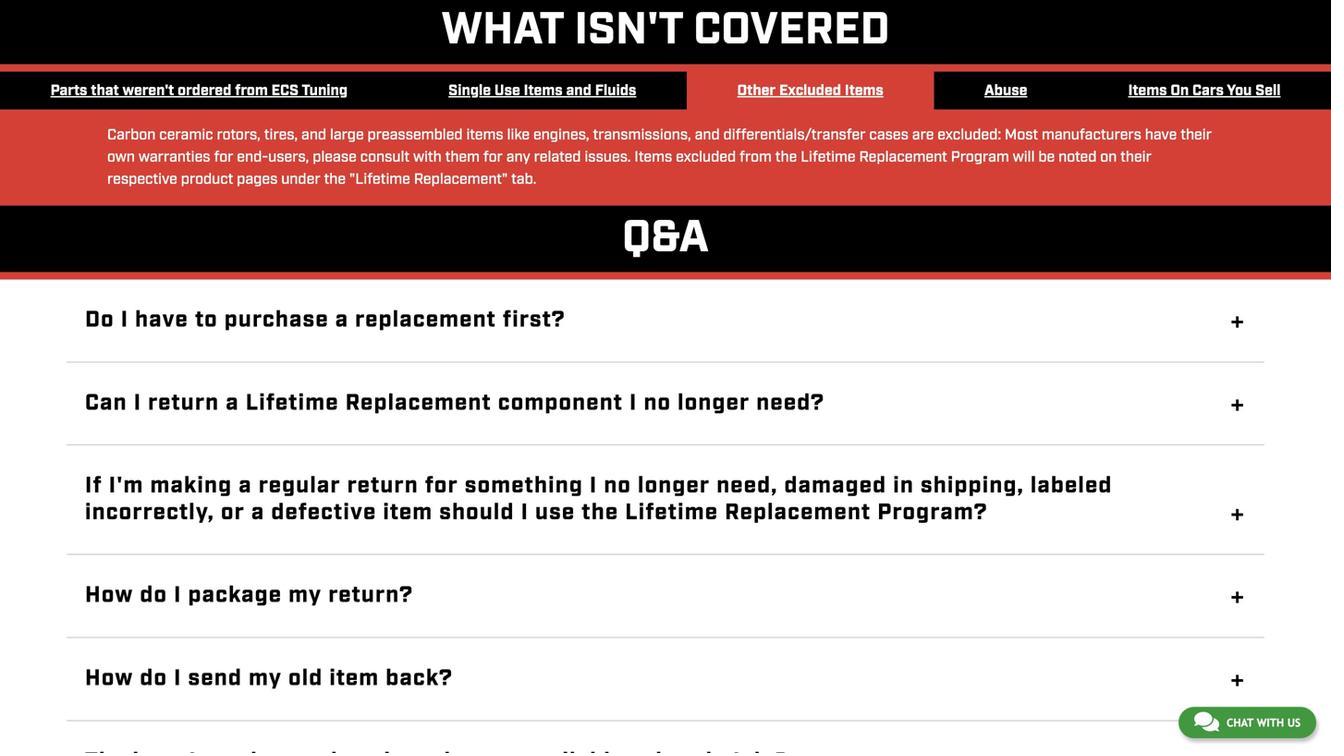 Task type: locate. For each thing, give the bounding box(es) containing it.
1 vertical spatial have
[[135, 306, 189, 335]]

item inside if i'm making a regular return for something i no longer need, damaged in shipping, labeled incorrectly, or a defective item should i use the lifetime replacement program?
[[383, 498, 433, 528]]

items
[[524, 81, 563, 101], [845, 81, 884, 101], [1129, 81, 1167, 101], [635, 148, 673, 167]]

and left the fluids
[[566, 81, 592, 101]]

2 vertical spatial replacement
[[725, 498, 871, 528]]

1 horizontal spatial and
[[566, 81, 592, 101]]

the
[[776, 148, 797, 167], [324, 170, 346, 190], [582, 498, 619, 528]]

to
[[195, 306, 218, 335]]

1 vertical spatial from
[[740, 148, 772, 167]]

1 do from the top
[[140, 581, 168, 611]]

0 vertical spatial how
[[85, 581, 134, 611]]

purchase
[[224, 306, 329, 335]]

from down differentials/transfer
[[740, 148, 772, 167]]

related
[[534, 148, 581, 167]]

items inside button
[[524, 81, 563, 101]]

0 vertical spatial replacement
[[860, 148, 948, 167]]

that
[[91, 81, 119, 101]]

the down please
[[324, 170, 346, 190]]

my
[[289, 581, 322, 611], [249, 664, 282, 694]]

can i return a lifetime replacement component i no longer need?
[[85, 389, 825, 418]]

2 vertical spatial lifetime
[[625, 498, 719, 528]]

0 horizontal spatial with
[[413, 148, 442, 167]]

2 how from the top
[[85, 664, 134, 694]]

0 vertical spatial with
[[413, 148, 442, 167]]

for
[[214, 148, 233, 167], [483, 148, 503, 167], [425, 472, 458, 501]]

on
[[1101, 148, 1117, 167]]

1 vertical spatial my
[[249, 664, 282, 694]]

are
[[913, 126, 934, 145]]

back?
[[386, 664, 453, 694]]

return right regular
[[347, 472, 419, 501]]

have down "on"
[[1146, 126, 1178, 145]]

1 horizontal spatial item
[[383, 498, 433, 528]]

longer inside if i'm making a regular return for something i no longer need, damaged in shipping, labeled incorrectly, or a defective item should i use the lifetime replacement program?
[[638, 472, 710, 501]]

replacement inside "carbon ceramic rotors, tires, and large preassembled items like engines, transmissions, and differentials/transfer cases are excluded: most manufacturers have their own warranties for end-users, please consult with them for any related issues. items excluded from the lifetime replacement program will be noted on their respective product pages under the "lifetime replacement" tab."
[[860, 148, 948, 167]]

ordered
[[178, 81, 232, 101]]

and up excluded
[[695, 126, 720, 145]]

the down differentials/transfer
[[776, 148, 797, 167]]

with left us
[[1257, 717, 1285, 730]]

abuse
[[985, 81, 1028, 101]]

warranties
[[139, 148, 210, 167]]

1 vertical spatial the
[[324, 170, 346, 190]]

0 vertical spatial the
[[776, 148, 797, 167]]

0 horizontal spatial item
[[330, 664, 379, 694]]

for down rotors, at the left of page
[[214, 148, 233, 167]]

2 horizontal spatial lifetime
[[801, 148, 856, 167]]

1 vertical spatial do
[[140, 664, 168, 694]]

items down 'transmissions,'
[[635, 148, 673, 167]]

2 do from the top
[[140, 664, 168, 694]]

like
[[507, 126, 530, 145]]

1 horizontal spatial have
[[1146, 126, 1178, 145]]

how
[[85, 581, 134, 611], [85, 664, 134, 694]]

0 vertical spatial my
[[289, 581, 322, 611]]

their
[[1181, 126, 1212, 145], [1121, 148, 1152, 167]]

longer
[[678, 389, 750, 418], [638, 472, 710, 501]]

return inside if i'm making a regular return for something i no longer need, damaged in shipping, labeled incorrectly, or a defective item should i use the lifetime replacement program?
[[347, 472, 419, 501]]

and up please
[[301, 126, 327, 145]]

1 horizontal spatial lifetime
[[625, 498, 719, 528]]

replacement
[[860, 148, 948, 167], [345, 389, 492, 418], [725, 498, 871, 528]]

1 vertical spatial lifetime
[[246, 389, 339, 418]]

for down items
[[483, 148, 503, 167]]

parts that weren't ordered from ecs tuning button
[[0, 72, 398, 111]]

their down items on cars you sell button
[[1181, 126, 1212, 145]]

their right on
[[1121, 148, 1152, 167]]

regular
[[259, 472, 341, 501]]

comments image
[[1195, 711, 1220, 733]]

labeled
[[1031, 472, 1113, 501]]

transmissions,
[[593, 126, 691, 145]]

defective
[[271, 498, 377, 528]]

0 vertical spatial do
[[140, 581, 168, 611]]

do for package
[[140, 581, 168, 611]]

items up cases
[[845, 81, 884, 101]]

lifetime
[[801, 148, 856, 167], [246, 389, 339, 418], [625, 498, 719, 528]]

item left should
[[383, 498, 433, 528]]

longer left need,
[[638, 472, 710, 501]]

item
[[383, 498, 433, 528], [330, 664, 379, 694]]

1 vertical spatial how
[[85, 664, 134, 694]]

if i'm making a regular return for something i no longer need, damaged in shipping, labeled incorrectly, or a defective item should i use the lifetime replacement program?
[[85, 472, 1113, 528]]

replacement inside if i'm making a regular return for something i no longer need, damaged in shipping, labeled incorrectly, or a defective item should i use the lifetime replacement program?
[[725, 498, 871, 528]]

1 horizontal spatial no
[[644, 389, 672, 418]]

with down preassembled
[[413, 148, 442, 167]]

1 vertical spatial return
[[347, 472, 419, 501]]

0 horizontal spatial from
[[235, 81, 268, 101]]

tires,
[[264, 126, 298, 145]]

0 horizontal spatial return
[[148, 389, 219, 418]]

from inside button
[[235, 81, 268, 101]]

and inside single use items and fluids button
[[566, 81, 592, 101]]

rotors,
[[217, 126, 261, 145]]

i
[[121, 306, 129, 335], [134, 389, 142, 418], [630, 389, 638, 418], [590, 472, 598, 501], [521, 498, 529, 528], [174, 581, 182, 611], [174, 664, 182, 694]]

program?
[[878, 498, 988, 528]]

do
[[85, 306, 114, 335]]

send
[[188, 664, 242, 694]]

0 horizontal spatial no
[[604, 472, 632, 501]]

1 vertical spatial longer
[[638, 472, 710, 501]]

1 horizontal spatial for
[[425, 472, 458, 501]]

lifetime inside if i'm making a regular return for something i no longer need, damaged in shipping, labeled incorrectly, or a defective item should i use the lifetime replacement program?
[[625, 498, 719, 528]]

0 vertical spatial lifetime
[[801, 148, 856, 167]]

0 horizontal spatial and
[[301, 126, 327, 145]]

1 horizontal spatial return
[[347, 472, 419, 501]]

replacement
[[355, 306, 497, 335]]

items inside "button"
[[845, 81, 884, 101]]

need,
[[717, 472, 778, 501]]

the right the use
[[582, 498, 619, 528]]

them
[[445, 148, 480, 167]]

1 horizontal spatial the
[[582, 498, 619, 528]]

first?
[[503, 306, 566, 335]]

for inside if i'm making a regular return for something i no longer need, damaged in shipping, labeled incorrectly, or a defective item should i use the lifetime replacement program?
[[425, 472, 458, 501]]

use
[[535, 498, 575, 528]]

my left return?
[[289, 581, 322, 611]]

do left send
[[140, 664, 168, 694]]

1 vertical spatial no
[[604, 472, 632, 501]]

0 horizontal spatial their
[[1121, 148, 1152, 167]]

1 how from the top
[[85, 581, 134, 611]]

ceramic
[[159, 126, 213, 145]]

item right old
[[330, 664, 379, 694]]

my left old
[[249, 664, 282, 694]]

1 horizontal spatial from
[[740, 148, 772, 167]]

items left "on"
[[1129, 81, 1167, 101]]

no
[[644, 389, 672, 418], [604, 472, 632, 501]]

0 horizontal spatial lifetime
[[246, 389, 339, 418]]

1 horizontal spatial with
[[1257, 717, 1285, 730]]

damaged
[[785, 472, 887, 501]]

what isn't covered
[[442, 1, 890, 60]]

have left to
[[135, 306, 189, 335]]

from left ecs at the left of the page
[[235, 81, 268, 101]]

chat with us link
[[1179, 707, 1317, 739]]

use
[[495, 81, 520, 101]]

1 horizontal spatial my
[[289, 581, 322, 611]]

cases
[[870, 126, 909, 145]]

cars
[[1193, 81, 1224, 101]]

can
[[85, 389, 127, 418]]

1 vertical spatial with
[[1257, 717, 1285, 730]]

have
[[1146, 126, 1178, 145], [135, 306, 189, 335]]

with
[[413, 148, 442, 167], [1257, 717, 1285, 730]]

1 vertical spatial replacement
[[345, 389, 492, 418]]

from
[[235, 81, 268, 101], [740, 148, 772, 167]]

for left something
[[425, 472, 458, 501]]

on
[[1171, 81, 1189, 101]]

do
[[140, 581, 168, 611], [140, 664, 168, 694]]

return right the can
[[148, 389, 219, 418]]

items right the use
[[524, 81, 563, 101]]

tab list
[[0, 72, 1332, 111]]

0 horizontal spatial my
[[249, 664, 282, 694]]

1 vertical spatial item
[[330, 664, 379, 694]]

users,
[[268, 148, 309, 167]]

0 vertical spatial item
[[383, 498, 433, 528]]

do left package
[[140, 581, 168, 611]]

0 vertical spatial from
[[235, 81, 268, 101]]

2 vertical spatial the
[[582, 498, 619, 528]]

longer left need?
[[678, 389, 750, 418]]

0 vertical spatial no
[[644, 389, 672, 418]]

return
[[148, 389, 219, 418], [347, 472, 419, 501]]

items inside "carbon ceramic rotors, tires, and large preassembled items like engines, transmissions, and differentials/transfer cases are excluded: most manufacturers have their own warranties for end-users, please consult with them for any related issues. items excluded from the lifetime replacement program will be noted on their respective product pages under the "lifetime replacement" tab."
[[635, 148, 673, 167]]

0 vertical spatial their
[[1181, 126, 1212, 145]]

other excluded items button
[[687, 72, 934, 111]]

items on cars you sell
[[1129, 81, 1281, 101]]

2 horizontal spatial for
[[483, 148, 503, 167]]

program
[[951, 148, 1010, 167]]

most
[[1005, 126, 1039, 145]]

0 vertical spatial have
[[1146, 126, 1178, 145]]

0 vertical spatial return
[[148, 389, 219, 418]]



Task type: vqa. For each thing, say whether or not it's contained in the screenshot.
Can I return a Lifetime Replacement component I no longer need?
yes



Task type: describe. For each thing, give the bounding box(es) containing it.
making
[[150, 472, 232, 501]]

manufacturers
[[1042, 126, 1142, 145]]

items inside button
[[1129, 81, 1167, 101]]

any
[[506, 148, 531, 167]]

consult
[[360, 148, 410, 167]]

q&a
[[622, 209, 709, 268]]

abuse button
[[934, 72, 1078, 111]]

how do i send my old item back?
[[85, 664, 453, 694]]

i right the use
[[590, 472, 598, 501]]

respective
[[107, 170, 177, 190]]

package
[[188, 581, 282, 611]]

please
[[313, 148, 357, 167]]

issues.
[[585, 148, 631, 167]]

return?
[[328, 581, 413, 611]]

1 vertical spatial their
[[1121, 148, 1152, 167]]

will
[[1013, 148, 1035, 167]]

2 horizontal spatial the
[[776, 148, 797, 167]]

other excluded items
[[738, 81, 884, 101]]

1 horizontal spatial their
[[1181, 126, 1212, 145]]

0 horizontal spatial for
[[214, 148, 233, 167]]

0 horizontal spatial the
[[324, 170, 346, 190]]

the inside if i'm making a regular return for something i no longer need, damaged in shipping, labeled incorrectly, or a defective item should i use the lifetime replacement program?
[[582, 498, 619, 528]]

ecs
[[271, 81, 299, 101]]

tab.
[[512, 170, 537, 190]]

from inside "carbon ceramic rotors, tires, and large preassembled items like engines, transmissions, and differentials/transfer cases are excluded: most manufacturers have their own warranties for end-users, please consult with them for any related issues. items excluded from the lifetime replacement program will be noted on their respective product pages under the "lifetime replacement" tab."
[[740, 148, 772, 167]]

preassembled
[[368, 126, 463, 145]]

carbon
[[107, 126, 156, 145]]

should
[[439, 498, 515, 528]]

what
[[442, 1, 564, 60]]

end-
[[237, 148, 268, 167]]

chat
[[1227, 717, 1254, 730]]

i right do
[[121, 306, 129, 335]]

covered
[[694, 1, 890, 60]]

single
[[449, 81, 491, 101]]

pages
[[237, 170, 278, 190]]

need?
[[757, 389, 825, 418]]

2 horizontal spatial and
[[695, 126, 720, 145]]

i left the use
[[521, 498, 529, 528]]

us
[[1288, 717, 1301, 730]]

other
[[738, 81, 776, 101]]

items
[[466, 126, 504, 145]]

product
[[181, 170, 233, 190]]

how for how do i send my old item back?
[[85, 664, 134, 694]]

my for package
[[289, 581, 322, 611]]

engines,
[[534, 126, 590, 145]]

old
[[289, 664, 323, 694]]

single use items and fluids
[[449, 81, 637, 101]]

parts
[[50, 81, 87, 101]]

excluded
[[780, 81, 842, 101]]

single use items and fluids button
[[398, 72, 687, 111]]

i'm
[[109, 472, 144, 501]]

other excluded items tab panel
[[107, 124, 1224, 191]]

own
[[107, 148, 135, 167]]

chat with us
[[1227, 717, 1301, 730]]

i right the can
[[134, 389, 142, 418]]

do for send
[[140, 664, 168, 694]]

parts that weren't ordered from ecs tuning
[[50, 81, 348, 101]]

noted
[[1059, 148, 1097, 167]]

in
[[894, 472, 915, 501]]

i left send
[[174, 664, 182, 694]]

shipping,
[[921, 472, 1024, 501]]

0 horizontal spatial have
[[135, 306, 189, 335]]

or
[[221, 498, 245, 528]]

large
[[330, 126, 364, 145]]

no inside if i'm making a regular return for something i no longer need, damaged in shipping, labeled incorrectly, or a defective item should i use the lifetime replacement program?
[[604, 472, 632, 501]]

tuning
[[302, 81, 348, 101]]

carbon ceramic rotors, tires, and large preassembled items like engines, transmissions, and differentials/transfer cases are excluded: most manufacturers have their own warranties for end-users, please consult with them for any related issues. items excluded from the lifetime replacement program will be noted on their respective product pages under the "lifetime replacement" tab.
[[107, 126, 1212, 190]]

fluids
[[595, 81, 637, 101]]

if
[[85, 472, 102, 501]]

differentials/transfer
[[724, 126, 866, 145]]

tab list containing parts that weren't ordered from ecs tuning
[[0, 72, 1332, 111]]

be
[[1039, 148, 1055, 167]]

isn't
[[575, 1, 683, 60]]

lifetime inside "carbon ceramic rotors, tires, and large preassembled items like engines, transmissions, and differentials/transfer cases are excluded: most manufacturers have their own warranties for end-users, please consult with them for any related issues. items excluded from the lifetime replacement program will be noted on their respective product pages under the "lifetime replacement" tab."
[[801, 148, 856, 167]]

with inside "carbon ceramic rotors, tires, and large preassembled items like engines, transmissions, and differentials/transfer cases are excluded: most manufacturers have their own warranties for end-users, please consult with them for any related issues. items excluded from the lifetime replacement program will be noted on their respective product pages under the "lifetime replacement" tab."
[[413, 148, 442, 167]]

how do i package my return?
[[85, 581, 413, 611]]

you
[[1227, 81, 1252, 101]]

"lifetime
[[349, 170, 410, 190]]

excluded
[[676, 148, 736, 167]]

i right 'component'
[[630, 389, 638, 418]]

sell
[[1256, 81, 1281, 101]]

incorrectly,
[[85, 498, 215, 528]]

weren't
[[123, 81, 174, 101]]

have inside "carbon ceramic rotors, tires, and large preassembled items like engines, transmissions, and differentials/transfer cases are excluded: most manufacturers have their own warranties for end-users, please consult with them for any related issues. items excluded from the lifetime replacement program will be noted on their respective product pages under the "lifetime replacement" tab."
[[1146, 126, 1178, 145]]

i left package
[[174, 581, 182, 611]]

0 vertical spatial longer
[[678, 389, 750, 418]]

something
[[465, 472, 583, 501]]

my for send
[[249, 664, 282, 694]]

how for how do i package my return?
[[85, 581, 134, 611]]

items on cars you sell button
[[1078, 72, 1332, 111]]

excluded:
[[938, 126, 1002, 145]]



